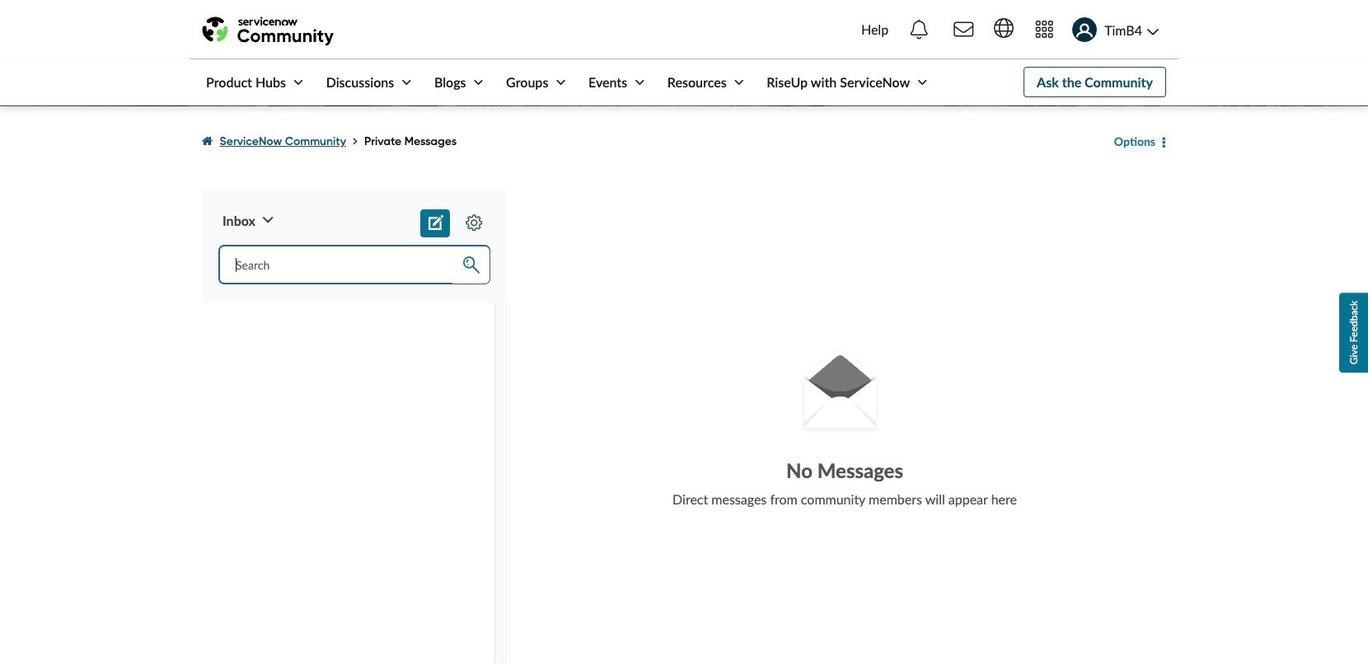 Task type: locate. For each thing, give the bounding box(es) containing it.
list
[[202, 119, 1104, 164]]

menu bar
[[190, 59, 931, 105]]

language selector image
[[994, 19, 1014, 38]]



Task type: describe. For each thing, give the bounding box(es) containing it.
timb4 image
[[1073, 18, 1097, 42]]



Task type: vqa. For each thing, say whether or not it's contained in the screenshot.
TimB4 image
yes



